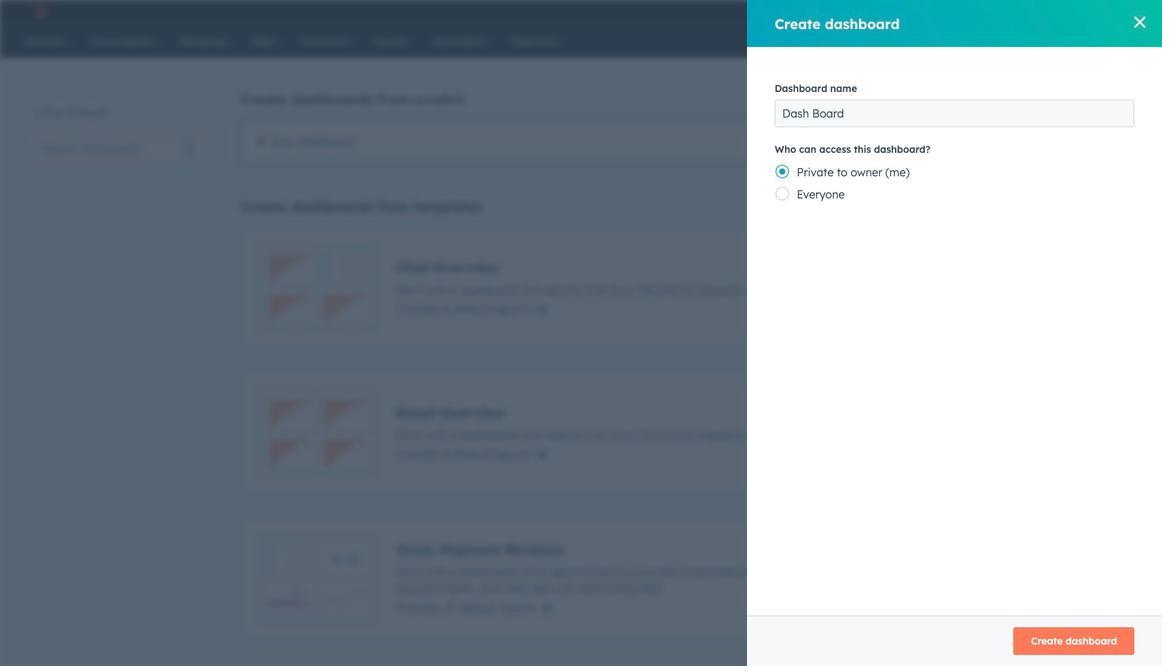 Task type: locate. For each thing, give the bounding box(es) containing it.
None checkbox
[[241, 517, 1088, 640]]

None text field
[[775, 100, 1135, 127]]

menu
[[786, 0, 1135, 22]]

None checkbox
[[241, 119, 1088, 165], [241, 226, 1088, 349], [241, 371, 1088, 495], [241, 662, 1088, 666], [241, 119, 1088, 165], [241, 226, 1088, 349], [241, 371, 1088, 495], [241, 662, 1088, 666]]

james peterson image
[[991, 5, 1004, 17]]



Task type: describe. For each thing, give the bounding box(es) containing it.
Search HubSpot search field
[[957, 29, 1103, 53]]

close image
[[1135, 17, 1146, 28]]

Search search field
[[33, 135, 206, 163]]

marketplaces image
[[887, 6, 899, 19]]



Task type: vqa. For each thing, say whether or not it's contained in the screenshot.
Marketplaces image
yes



